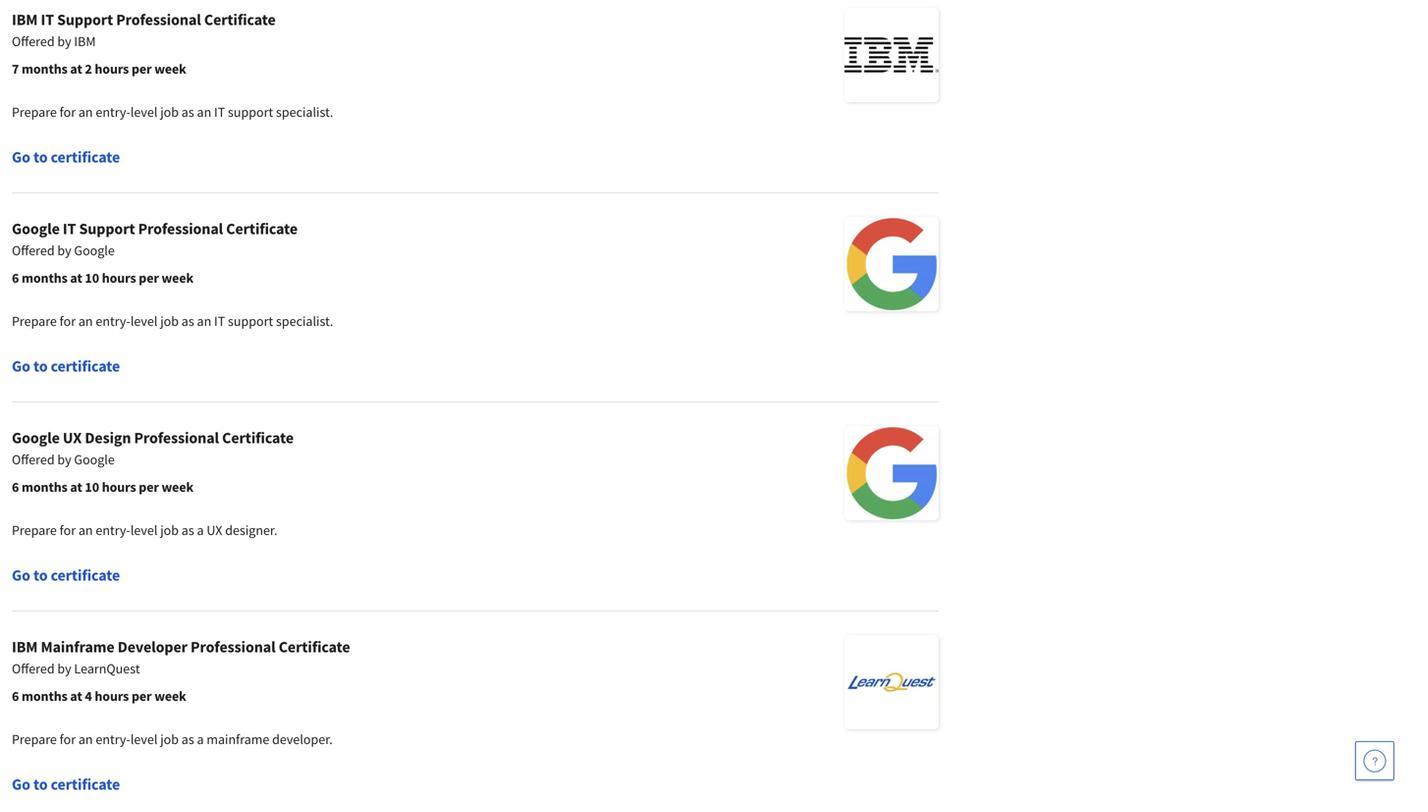 Task type: vqa. For each thing, say whether or not it's contained in the screenshot.


Task type: describe. For each thing, give the bounding box(es) containing it.
mainframe
[[207, 731, 269, 748]]

support for ibm it support  professional certificate
[[228, 103, 273, 121]]

specialist. for google it support professional certificate
[[276, 312, 333, 330]]

professional for google ux design professional certificate
[[134, 428, 219, 448]]

a for design
[[197, 521, 204, 539]]

go to certificate for ibm it support  professional certificate
[[12, 147, 120, 167]]

months for google it support professional certificate
[[22, 269, 67, 287]]

hours for google it support professional certificate
[[102, 269, 136, 287]]

certificate for ibm it support  professional certificate
[[204, 10, 276, 29]]

an for ibm mainframe developer professional certificate
[[78, 731, 93, 748]]

entry- for google it support professional certificate
[[96, 312, 130, 330]]

at for google ux design professional certificate
[[70, 478, 82, 496]]

certificate for ibm mainframe developer professional certificate
[[51, 775, 120, 794]]

prepare for an entry-level job as an it support specialist. for ibm it support  professional certificate
[[12, 103, 333, 121]]

job for ibm mainframe developer professional certificate
[[160, 731, 179, 748]]

prepare for an entry-level job as an it support specialist. for google it support professional certificate
[[12, 312, 333, 330]]

go to certificate for google ux design professional certificate
[[12, 566, 120, 585]]

ux inside the google ux design professional certificate offered by google 6 months at 10 hours per week
[[63, 428, 82, 448]]

google image for google it support professional certificate
[[845, 217, 939, 311]]

at for ibm it support  professional certificate
[[70, 60, 82, 78]]

job for google it support professional certificate
[[160, 312, 179, 330]]

to for ibm it support  professional certificate
[[33, 147, 48, 167]]

to for google it support professional certificate
[[33, 356, 48, 376]]

ibm for it
[[12, 10, 38, 29]]

prepare for ibm mainframe developer professional certificate
[[12, 731, 57, 748]]

level for ibm mainframe developer professional certificate
[[130, 731, 158, 748]]

months for ibm mainframe developer professional certificate
[[22, 687, 67, 705]]

certificate for google it support professional certificate
[[51, 356, 120, 376]]

level for google it support professional certificate
[[130, 312, 158, 330]]

prepare for an entry-level job as a mainframe developer.
[[12, 731, 333, 748]]

1 vertical spatial ibm
[[74, 32, 96, 50]]

go for google ux design professional certificate
[[12, 566, 30, 585]]

per for ibm it support  professional certificate
[[132, 60, 152, 78]]

level for ibm it support  professional certificate
[[130, 103, 158, 121]]

certificate for google ux design professional certificate
[[222, 428, 294, 448]]

as for ibm mainframe developer professional certificate
[[181, 731, 194, 748]]

offered for ibm mainframe developer professional certificate
[[12, 660, 55, 678]]

go for ibm it support  professional certificate
[[12, 147, 30, 167]]

prepare for google it support professional certificate
[[12, 312, 57, 330]]

1 horizontal spatial ux
[[207, 521, 222, 539]]

ibm image
[[845, 8, 939, 102]]

offered for google ux design professional certificate
[[12, 451, 55, 468]]

an for google ux design professional certificate
[[78, 521, 93, 539]]

ibm it support  professional certificate offered by ibm 7 months at 2 hours per week
[[12, 10, 276, 78]]

help center image
[[1363, 749, 1387, 773]]

ibm mainframe developer professional certificate offered by learnquest 6 months at 4 hours per week
[[12, 637, 350, 705]]

specialist. for ibm it support  professional certificate
[[276, 103, 333, 121]]

week for google ux design professional certificate
[[162, 478, 194, 496]]

offered for google it support professional certificate
[[12, 242, 55, 259]]

for for google ux design professional certificate
[[60, 521, 76, 539]]

for for ibm it support  professional certificate
[[60, 103, 76, 121]]

prepare for ibm it support  professional certificate
[[12, 103, 57, 121]]

developer.
[[272, 731, 333, 748]]

hours for ibm it support  professional certificate
[[95, 60, 129, 78]]

as for google it support professional certificate
[[181, 312, 194, 330]]

google ux design professional certificate offered by google 6 months at 10 hours per week
[[12, 428, 294, 496]]

designer.
[[225, 521, 277, 539]]

developer
[[118, 637, 188, 657]]

it inside 'ibm it support  professional certificate offered by ibm 7 months at 2 hours per week'
[[41, 10, 54, 29]]

go to certificate for google it support professional certificate
[[12, 356, 120, 376]]

per for google ux design professional certificate
[[139, 478, 159, 496]]

week for ibm mainframe developer professional certificate
[[154, 687, 186, 705]]

at for google it support professional certificate
[[70, 269, 82, 287]]



Task type: locate. For each thing, give the bounding box(es) containing it.
2 6 from the top
[[12, 478, 19, 496]]

10 for design
[[85, 478, 99, 496]]

specialist.
[[276, 103, 333, 121], [276, 312, 333, 330]]

4 for from the top
[[60, 731, 76, 748]]

6 inside google it support professional certificate offered by google 6 months at 10 hours per week
[[12, 269, 19, 287]]

professional inside google it support professional certificate offered by google 6 months at 10 hours per week
[[138, 219, 223, 239]]

entry- for ibm mainframe developer professional certificate
[[96, 731, 130, 748]]

as
[[181, 103, 194, 121], [181, 312, 194, 330], [181, 521, 194, 539], [181, 731, 194, 748]]

per for ibm mainframe developer professional certificate
[[132, 687, 152, 705]]

level down google it support professional certificate offered by google 6 months at 10 hours per week
[[130, 312, 158, 330]]

hours inside the google ux design professional certificate offered by google 6 months at 10 hours per week
[[102, 478, 136, 496]]

by inside 'ibm it support  professional certificate offered by ibm 7 months at 2 hours per week'
[[57, 32, 71, 50]]

2 level from the top
[[130, 312, 158, 330]]

1 entry- from the top
[[96, 103, 130, 121]]

certificate for ibm it support  professional certificate
[[51, 147, 120, 167]]

3 for from the top
[[60, 521, 76, 539]]

per inside the google ux design professional certificate offered by google 6 months at 10 hours per week
[[139, 478, 159, 496]]

professional inside ibm mainframe developer professional certificate offered by learnquest 6 months at 4 hours per week
[[191, 637, 276, 657]]

a left designer.
[[197, 521, 204, 539]]

certificate
[[51, 147, 120, 167], [51, 356, 120, 376], [51, 566, 120, 585], [51, 775, 120, 794]]

as left designer.
[[181, 521, 194, 539]]

1 to from the top
[[33, 147, 48, 167]]

job down 'ibm it support  professional certificate offered by ibm 7 months at 2 hours per week'
[[160, 103, 179, 121]]

ibm inside ibm mainframe developer professional certificate offered by learnquest 6 months at 4 hours per week
[[12, 637, 38, 657]]

entry- for ibm it support  professional certificate
[[96, 103, 130, 121]]

hours inside ibm mainframe developer professional certificate offered by learnquest 6 months at 4 hours per week
[[95, 687, 129, 705]]

6 for ibm mainframe developer professional certificate
[[12, 687, 19, 705]]

level for google ux design professional certificate
[[130, 521, 158, 539]]

0 vertical spatial a
[[197, 521, 204, 539]]

per for google it support professional certificate
[[139, 269, 159, 287]]

week inside 'ibm it support  professional certificate offered by ibm 7 months at 2 hours per week'
[[154, 60, 186, 78]]

job for google ux design professional certificate
[[160, 521, 179, 539]]

3 as from the top
[[181, 521, 194, 539]]

hours for ibm mainframe developer professional certificate
[[95, 687, 129, 705]]

1 prepare from the top
[[12, 103, 57, 121]]

go
[[12, 147, 30, 167], [12, 356, 30, 376], [12, 566, 30, 585], [12, 775, 30, 794]]

1 go to certificate from the top
[[12, 147, 120, 167]]

offered inside ibm mainframe developer professional certificate offered by learnquest 6 months at 4 hours per week
[[12, 660, 55, 678]]

3 by from the top
[[57, 451, 71, 468]]

prepare for an entry-level job as a ux designer.
[[12, 521, 277, 539]]

mainframe
[[41, 637, 115, 657]]

per inside 'ibm it support  professional certificate offered by ibm 7 months at 2 hours per week'
[[132, 60, 152, 78]]

4 by from the top
[[57, 660, 71, 678]]

by
[[57, 32, 71, 50], [57, 242, 71, 259], [57, 451, 71, 468], [57, 660, 71, 678]]

prepare for google ux design professional certificate
[[12, 521, 57, 539]]

10 for support
[[85, 269, 99, 287]]

by inside the google ux design professional certificate offered by google 6 months at 10 hours per week
[[57, 451, 71, 468]]

entry- down 'ibm it support  professional certificate offered by ibm 7 months at 2 hours per week'
[[96, 103, 130, 121]]

2 go from the top
[[12, 356, 30, 376]]

entry- down the google ux design professional certificate offered by google 6 months at 10 hours per week
[[96, 521, 130, 539]]

4 to from the top
[[33, 775, 48, 794]]

1 prepare for an entry-level job as an it support specialist. from the top
[[12, 103, 333, 121]]

0 horizontal spatial ux
[[63, 428, 82, 448]]

support for ibm
[[57, 10, 113, 29]]

a for developer
[[197, 731, 204, 748]]

1 support from the top
[[228, 103, 273, 121]]

2 google image from the top
[[845, 426, 939, 520]]

for
[[60, 103, 76, 121], [60, 312, 76, 330], [60, 521, 76, 539], [60, 731, 76, 748]]

2 offered from the top
[[12, 242, 55, 259]]

certificate inside the google ux design professional certificate offered by google 6 months at 10 hours per week
[[222, 428, 294, 448]]

job down the google ux design professional certificate offered by google 6 months at 10 hours per week
[[160, 521, 179, 539]]

as left mainframe
[[181, 731, 194, 748]]

entry- down learnquest
[[96, 731, 130, 748]]

2 to from the top
[[33, 356, 48, 376]]

go to certificate for ibm mainframe developer professional certificate
[[12, 775, 120, 794]]

months
[[22, 60, 67, 78], [22, 269, 67, 287], [22, 478, 67, 496], [22, 687, 67, 705]]

0 vertical spatial support
[[57, 10, 113, 29]]

to for google ux design professional certificate
[[33, 566, 48, 585]]

google
[[12, 219, 60, 239], [74, 242, 115, 259], [12, 428, 60, 448], [74, 451, 115, 468]]

4 go from the top
[[12, 775, 30, 794]]

3 at from the top
[[70, 478, 82, 496]]

hours inside 'ibm it support  professional certificate offered by ibm 7 months at 2 hours per week'
[[95, 60, 129, 78]]

3 job from the top
[[160, 521, 179, 539]]

an for ibm it support  professional certificate
[[78, 103, 93, 121]]

job down google it support professional certificate offered by google 6 months at 10 hours per week
[[160, 312, 179, 330]]

offered inside google it support professional certificate offered by google 6 months at 10 hours per week
[[12, 242, 55, 259]]

months for google ux design professional certificate
[[22, 478, 67, 496]]

support for google
[[79, 219, 135, 239]]

prepare
[[12, 103, 57, 121], [12, 312, 57, 330], [12, 521, 57, 539], [12, 731, 57, 748]]

job left mainframe
[[160, 731, 179, 748]]

4 level from the top
[[130, 731, 158, 748]]

offered for ibm it support  professional certificate
[[12, 32, 55, 50]]

2 months from the top
[[22, 269, 67, 287]]

at inside google it support professional certificate offered by google 6 months at 10 hours per week
[[70, 269, 82, 287]]

2 prepare for an entry-level job as an it support specialist. from the top
[[12, 312, 333, 330]]

months inside google it support professional certificate offered by google 6 months at 10 hours per week
[[22, 269, 67, 287]]

certificate down 2
[[51, 147, 120, 167]]

3 level from the top
[[130, 521, 158, 539]]

google image for google ux design professional certificate
[[845, 426, 939, 520]]

1 vertical spatial google image
[[845, 426, 939, 520]]

per
[[132, 60, 152, 78], [139, 269, 159, 287], [139, 478, 159, 496], [132, 687, 152, 705]]

2
[[85, 60, 92, 78]]

1 a from the top
[[197, 521, 204, 539]]

level down the google ux design professional certificate offered by google 6 months at 10 hours per week
[[130, 521, 158, 539]]

week for google it support professional certificate
[[162, 269, 194, 287]]

learnquest image
[[845, 635, 939, 730]]

10
[[85, 269, 99, 287], [85, 478, 99, 496]]

google image
[[845, 217, 939, 311], [845, 426, 939, 520]]

1 vertical spatial ux
[[207, 521, 222, 539]]

0 vertical spatial google image
[[845, 217, 939, 311]]

2 vertical spatial 6
[[12, 687, 19, 705]]

10 inside the google ux design professional certificate offered by google 6 months at 10 hours per week
[[85, 478, 99, 496]]

1 10 from the top
[[85, 269, 99, 287]]

at inside 'ibm it support  professional certificate offered by ibm 7 months at 2 hours per week'
[[70, 60, 82, 78]]

to for ibm mainframe developer professional certificate
[[33, 775, 48, 794]]

4 go to certificate from the top
[[12, 775, 120, 794]]

week inside the google ux design professional certificate offered by google 6 months at 10 hours per week
[[162, 478, 194, 496]]

entry-
[[96, 103, 130, 121], [96, 312, 130, 330], [96, 521, 130, 539], [96, 731, 130, 748]]

hours
[[95, 60, 129, 78], [102, 269, 136, 287], [102, 478, 136, 496], [95, 687, 129, 705]]

professional inside the google ux design professional certificate offered by google 6 months at 10 hours per week
[[134, 428, 219, 448]]

4 months from the top
[[22, 687, 67, 705]]

go to certificate up design
[[12, 356, 120, 376]]

professional
[[116, 10, 201, 29], [138, 219, 223, 239], [134, 428, 219, 448], [191, 637, 276, 657]]

prepare for an entry-level job as an it support specialist. down google it support professional certificate offered by google 6 months at 10 hours per week
[[12, 312, 333, 330]]

at for ibm mainframe developer professional certificate
[[70, 687, 82, 705]]

0 vertical spatial ux
[[63, 428, 82, 448]]

professional for google it support professional certificate
[[138, 219, 223, 239]]

1 for from the top
[[60, 103, 76, 121]]

by for google ux design professional certificate
[[57, 451, 71, 468]]

go to certificate down 2
[[12, 147, 120, 167]]

week
[[154, 60, 186, 78], [162, 269, 194, 287], [162, 478, 194, 496], [154, 687, 186, 705]]

a
[[197, 521, 204, 539], [197, 731, 204, 748]]

ibm for mainframe
[[12, 637, 38, 657]]

for for ibm mainframe developer professional certificate
[[60, 731, 76, 748]]

level down 'ibm it support  professional certificate offered by ibm 7 months at 2 hours per week'
[[130, 103, 158, 121]]

months inside 'ibm it support  professional certificate offered by ibm 7 months at 2 hours per week'
[[22, 60, 67, 78]]

2 a from the top
[[197, 731, 204, 748]]

1 vertical spatial specialist.
[[276, 312, 333, 330]]

hours inside google it support professional certificate offered by google 6 months at 10 hours per week
[[102, 269, 136, 287]]

3 prepare from the top
[[12, 521, 57, 539]]

learnquest
[[74, 660, 140, 678]]

entry- down google it support professional certificate offered by google 6 months at 10 hours per week
[[96, 312, 130, 330]]

certificate for google it support professional certificate
[[226, 219, 298, 239]]

ux left designer.
[[207, 521, 222, 539]]

certificate inside 'ibm it support  professional certificate offered by ibm 7 months at 2 hours per week'
[[204, 10, 276, 29]]

a left mainframe
[[197, 731, 204, 748]]

at
[[70, 60, 82, 78], [70, 269, 82, 287], [70, 478, 82, 496], [70, 687, 82, 705]]

to
[[33, 147, 48, 167], [33, 356, 48, 376], [33, 566, 48, 585], [33, 775, 48, 794]]

as down 'ibm it support  professional certificate offered by ibm 7 months at 2 hours per week'
[[181, 103, 194, 121]]

4
[[85, 687, 92, 705]]

level down ibm mainframe developer professional certificate offered by learnquest 6 months at 4 hours per week
[[130, 731, 158, 748]]

1 offered from the top
[[12, 32, 55, 50]]

4 job from the top
[[160, 731, 179, 748]]

1 certificate from the top
[[51, 147, 120, 167]]

professional for ibm mainframe developer professional certificate
[[191, 637, 276, 657]]

2 specialist. from the top
[[276, 312, 333, 330]]

3 to from the top
[[33, 566, 48, 585]]

hours for google ux design professional certificate
[[102, 478, 136, 496]]

certificate up mainframe
[[51, 566, 120, 585]]

0 vertical spatial 6
[[12, 269, 19, 287]]

certificate for ibm mainframe developer professional certificate
[[279, 637, 350, 657]]

6 for google it support professional certificate
[[12, 269, 19, 287]]

certificate up design
[[51, 356, 120, 376]]

months inside the google ux design professional certificate offered by google 6 months at 10 hours per week
[[22, 478, 67, 496]]

ibm
[[12, 10, 38, 29], [74, 32, 96, 50], [12, 637, 38, 657]]

2 at from the top
[[70, 269, 82, 287]]

entry- for google ux design professional certificate
[[96, 521, 130, 539]]

ibm up 2
[[74, 32, 96, 50]]

go to certificate up mainframe
[[12, 566, 120, 585]]

an
[[78, 103, 93, 121], [197, 103, 211, 121], [78, 312, 93, 330], [197, 312, 211, 330], [78, 521, 93, 539], [78, 731, 93, 748]]

1 go from the top
[[12, 147, 30, 167]]

2 go to certificate from the top
[[12, 356, 120, 376]]

certificate for google ux design professional certificate
[[51, 566, 120, 585]]

by inside google it support professional certificate offered by google 6 months at 10 hours per week
[[57, 242, 71, 259]]

for for google it support professional certificate
[[60, 312, 76, 330]]

ux
[[63, 428, 82, 448], [207, 521, 222, 539]]

certificate down 4
[[51, 775, 120, 794]]

at inside ibm mainframe developer professional certificate offered by learnquest 6 months at 4 hours per week
[[70, 687, 82, 705]]

it inside google it support professional certificate offered by google 6 months at 10 hours per week
[[63, 219, 76, 239]]

10 inside google it support professional certificate offered by google 6 months at 10 hours per week
[[85, 269, 99, 287]]

an for google it support professional certificate
[[78, 312, 93, 330]]

at inside the google ux design professional certificate offered by google 6 months at 10 hours per week
[[70, 478, 82, 496]]

4 at from the top
[[70, 687, 82, 705]]

1 google image from the top
[[845, 217, 939, 311]]

week inside ibm mainframe developer professional certificate offered by learnquest 6 months at 4 hours per week
[[154, 687, 186, 705]]

0 vertical spatial prepare for an entry-level job as an it support specialist.
[[12, 103, 333, 121]]

months for ibm it support  professional certificate
[[22, 60, 67, 78]]

support for google it support professional certificate
[[228, 312, 273, 330]]

6
[[12, 269, 19, 287], [12, 478, 19, 496], [12, 687, 19, 705]]

4 as from the top
[[181, 731, 194, 748]]

1 vertical spatial a
[[197, 731, 204, 748]]

ux left design
[[63, 428, 82, 448]]

1 at from the top
[[70, 60, 82, 78]]

support inside google it support professional certificate offered by google 6 months at 10 hours per week
[[79, 219, 135, 239]]

1 job from the top
[[160, 103, 179, 121]]

1 as from the top
[[181, 103, 194, 121]]

prepare for an entry-level job as an it support specialist. down 'ibm it support  professional certificate offered by ibm 7 months at 2 hours per week'
[[12, 103, 333, 121]]

3 entry- from the top
[[96, 521, 130, 539]]

as for google ux design professional certificate
[[181, 521, 194, 539]]

1 vertical spatial support
[[228, 312, 273, 330]]

3 6 from the top
[[12, 687, 19, 705]]

by inside ibm mainframe developer professional certificate offered by learnquest 6 months at 4 hours per week
[[57, 660, 71, 678]]

0 vertical spatial specialist.
[[276, 103, 333, 121]]

week for ibm it support  professional certificate
[[154, 60, 186, 78]]

go for ibm mainframe developer professional certificate
[[12, 775, 30, 794]]

offered
[[12, 32, 55, 50], [12, 242, 55, 259], [12, 451, 55, 468], [12, 660, 55, 678]]

6 inside ibm mainframe developer professional certificate offered by learnquest 6 months at 4 hours per week
[[12, 687, 19, 705]]

2 job from the top
[[160, 312, 179, 330]]

go for google it support professional certificate
[[12, 356, 30, 376]]

2 entry- from the top
[[96, 312, 130, 330]]

prepare for an entry-level job as an it support specialist.
[[12, 103, 333, 121], [12, 312, 333, 330]]

1 vertical spatial prepare for an entry-level job as an it support specialist.
[[12, 312, 333, 330]]

per inside google it support professional certificate offered by google 6 months at 10 hours per week
[[139, 269, 159, 287]]

by for ibm mainframe developer professional certificate
[[57, 660, 71, 678]]

by for google it support professional certificate
[[57, 242, 71, 259]]

certificate inside ibm mainframe developer professional certificate offered by learnquest 6 months at 4 hours per week
[[279, 637, 350, 657]]

ibm left mainframe
[[12, 637, 38, 657]]

1 level from the top
[[130, 103, 158, 121]]

4 prepare from the top
[[12, 731, 57, 748]]

support inside 'ibm it support  professional certificate offered by ibm 7 months at 2 hours per week'
[[57, 10, 113, 29]]

1 specialist. from the top
[[276, 103, 333, 121]]

go to certificate
[[12, 147, 120, 167], [12, 356, 120, 376], [12, 566, 120, 585], [12, 775, 120, 794]]

3 certificate from the top
[[51, 566, 120, 585]]

3 go to certificate from the top
[[12, 566, 120, 585]]

1 6 from the top
[[12, 269, 19, 287]]

4 certificate from the top
[[51, 775, 120, 794]]

months inside ibm mainframe developer professional certificate offered by learnquest 6 months at 4 hours per week
[[22, 687, 67, 705]]

support
[[228, 103, 273, 121], [228, 312, 273, 330]]

6 for google ux design professional certificate
[[12, 478, 19, 496]]

2 vertical spatial ibm
[[12, 637, 38, 657]]

2 as from the top
[[181, 312, 194, 330]]

professional for ibm it support  professional certificate
[[116, 10, 201, 29]]

google it support professional certificate offered by google 6 months at 10 hours per week
[[12, 219, 298, 287]]

per inside ibm mainframe developer professional certificate offered by learnquest 6 months at 4 hours per week
[[132, 687, 152, 705]]

it
[[41, 10, 54, 29], [214, 103, 225, 121], [63, 219, 76, 239], [214, 312, 225, 330]]

certificate
[[204, 10, 276, 29], [226, 219, 298, 239], [222, 428, 294, 448], [279, 637, 350, 657]]

3 months from the top
[[22, 478, 67, 496]]

1 by from the top
[[57, 32, 71, 50]]

offered inside the google ux design professional certificate offered by google 6 months at 10 hours per week
[[12, 451, 55, 468]]

as down google it support professional certificate offered by google 6 months at 10 hours per week
[[181, 312, 194, 330]]

3 offered from the top
[[12, 451, 55, 468]]

design
[[85, 428, 131, 448]]

professional inside 'ibm it support  professional certificate offered by ibm 7 months at 2 hours per week'
[[116, 10, 201, 29]]

0 vertical spatial support
[[228, 103, 273, 121]]

2 10 from the top
[[85, 478, 99, 496]]

level
[[130, 103, 158, 121], [130, 312, 158, 330], [130, 521, 158, 539], [130, 731, 158, 748]]

4 entry- from the top
[[96, 731, 130, 748]]

by for ibm it support  professional certificate
[[57, 32, 71, 50]]

2 certificate from the top
[[51, 356, 120, 376]]

0 vertical spatial 10
[[85, 269, 99, 287]]

offered inside 'ibm it support  professional certificate offered by ibm 7 months at 2 hours per week'
[[12, 32, 55, 50]]

4 offered from the top
[[12, 660, 55, 678]]

2 for from the top
[[60, 312, 76, 330]]

ibm up "7"
[[12, 10, 38, 29]]

2 by from the top
[[57, 242, 71, 259]]

as for ibm it support  professional certificate
[[181, 103, 194, 121]]

week inside google it support professional certificate offered by google 6 months at 10 hours per week
[[162, 269, 194, 287]]

2 support from the top
[[228, 312, 273, 330]]

job
[[160, 103, 179, 121], [160, 312, 179, 330], [160, 521, 179, 539], [160, 731, 179, 748]]

3 go from the top
[[12, 566, 30, 585]]

2 prepare from the top
[[12, 312, 57, 330]]

6 inside the google ux design professional certificate offered by google 6 months at 10 hours per week
[[12, 478, 19, 496]]

support
[[57, 10, 113, 29], [79, 219, 135, 239]]

1 vertical spatial 10
[[85, 478, 99, 496]]

go to certificate down 4
[[12, 775, 120, 794]]

job for ibm it support  professional certificate
[[160, 103, 179, 121]]

1 vertical spatial 6
[[12, 478, 19, 496]]

1 months from the top
[[22, 60, 67, 78]]

0 vertical spatial ibm
[[12, 10, 38, 29]]

7
[[12, 60, 19, 78]]

certificate inside google it support professional certificate offered by google 6 months at 10 hours per week
[[226, 219, 298, 239]]

1 vertical spatial support
[[79, 219, 135, 239]]



